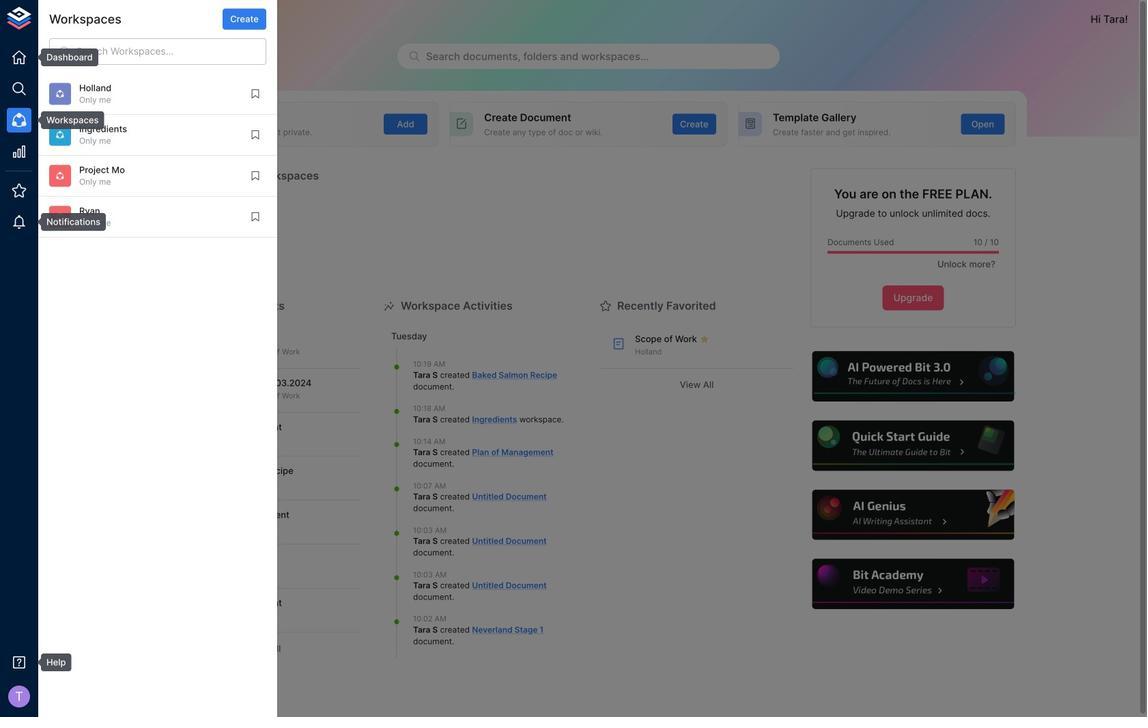 Task type: locate. For each thing, give the bounding box(es) containing it.
help image
[[811, 350, 1017, 404], [811, 419, 1017, 473], [811, 488, 1017, 542], [811, 557, 1017, 612]]

bookmark image
[[249, 129, 262, 141], [249, 170, 262, 182], [249, 211, 262, 223]]

2 vertical spatial bookmark image
[[249, 211, 262, 223]]

3 tooltip from the top
[[31, 213, 106, 231]]

0 vertical spatial bookmark image
[[249, 129, 262, 141]]

3 bookmark image from the top
[[249, 211, 262, 223]]

tooltip
[[31, 49, 98, 66], [31, 111, 104, 129], [31, 213, 106, 231], [31, 654, 71, 672]]

1 tooltip from the top
[[31, 49, 98, 66]]

1 vertical spatial bookmark image
[[249, 170, 262, 182]]

2 bookmark image from the top
[[249, 170, 262, 182]]

1 bookmark image from the top
[[249, 129, 262, 141]]



Task type: vqa. For each thing, say whether or not it's contained in the screenshot.
first Bookmark icon from the bottom
yes



Task type: describe. For each thing, give the bounding box(es) containing it.
1 help image from the top
[[811, 350, 1017, 404]]

2 tooltip from the top
[[31, 111, 104, 129]]

3 help image from the top
[[811, 488, 1017, 542]]

4 tooltip from the top
[[31, 654, 71, 672]]

2 help image from the top
[[811, 419, 1017, 473]]

4 help image from the top
[[811, 557, 1017, 612]]

bookmark image
[[249, 88, 262, 100]]

Search Workspaces... text field
[[77, 38, 266, 65]]



